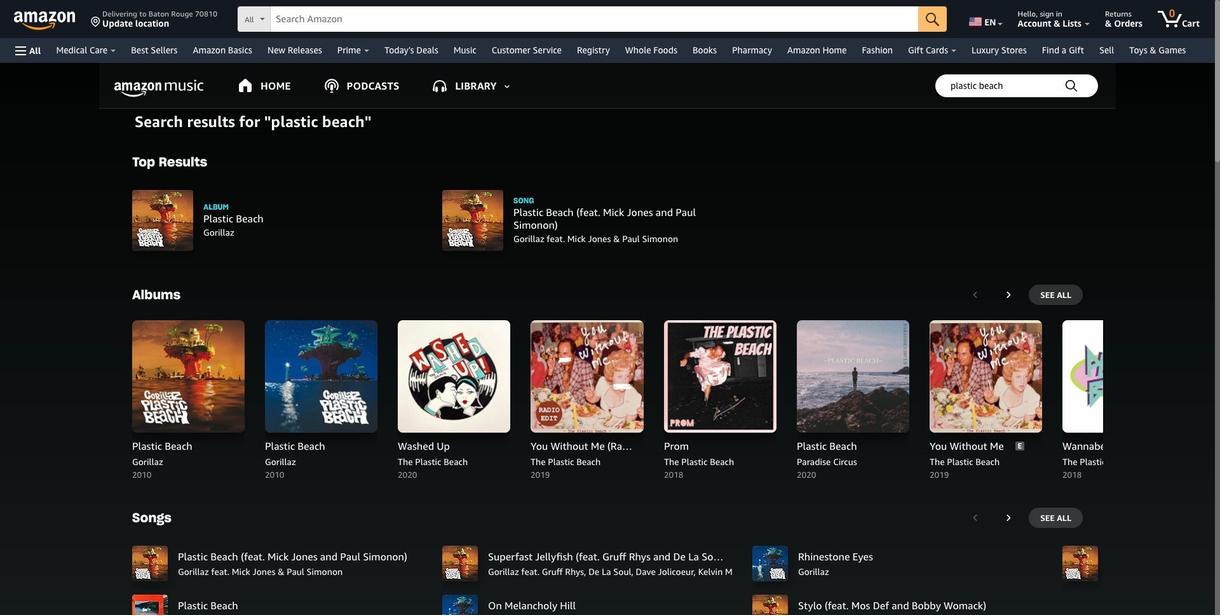 Task type: vqa. For each thing, say whether or not it's contained in the screenshot.
deals in the Winter Sale deals for your home
no



Task type: locate. For each thing, give the bounding box(es) containing it.
0 vertical spatial section
[[99, 149, 1116, 259]]

section
[[99, 149, 1116, 259], [99, 282, 1116, 483], [99, 506, 1116, 615]]

1 vertical spatial section
[[99, 282, 1116, 483]]

1 section from the top
[[99, 149, 1116, 259]]

amazon music image
[[114, 79, 203, 97]]

3 section from the top
[[99, 506, 1116, 615]]

None submit
[[919, 6, 947, 32]]

2 vertical spatial section
[[99, 506, 1116, 615]]

2 section from the top
[[99, 282, 1116, 483]]

None search field
[[238, 6, 947, 33]]



Task type: describe. For each thing, give the bounding box(es) containing it.
amazon image
[[14, 11, 76, 31]]

Search Amazon text field
[[271, 7, 919, 31]]

none submit inside navigation navigation
[[919, 6, 947, 32]]

Search search field
[[936, 74, 1099, 97]]

none search field inside navigation navigation
[[238, 6, 947, 33]]

navigation navigation
[[0, 0, 1216, 63]]



